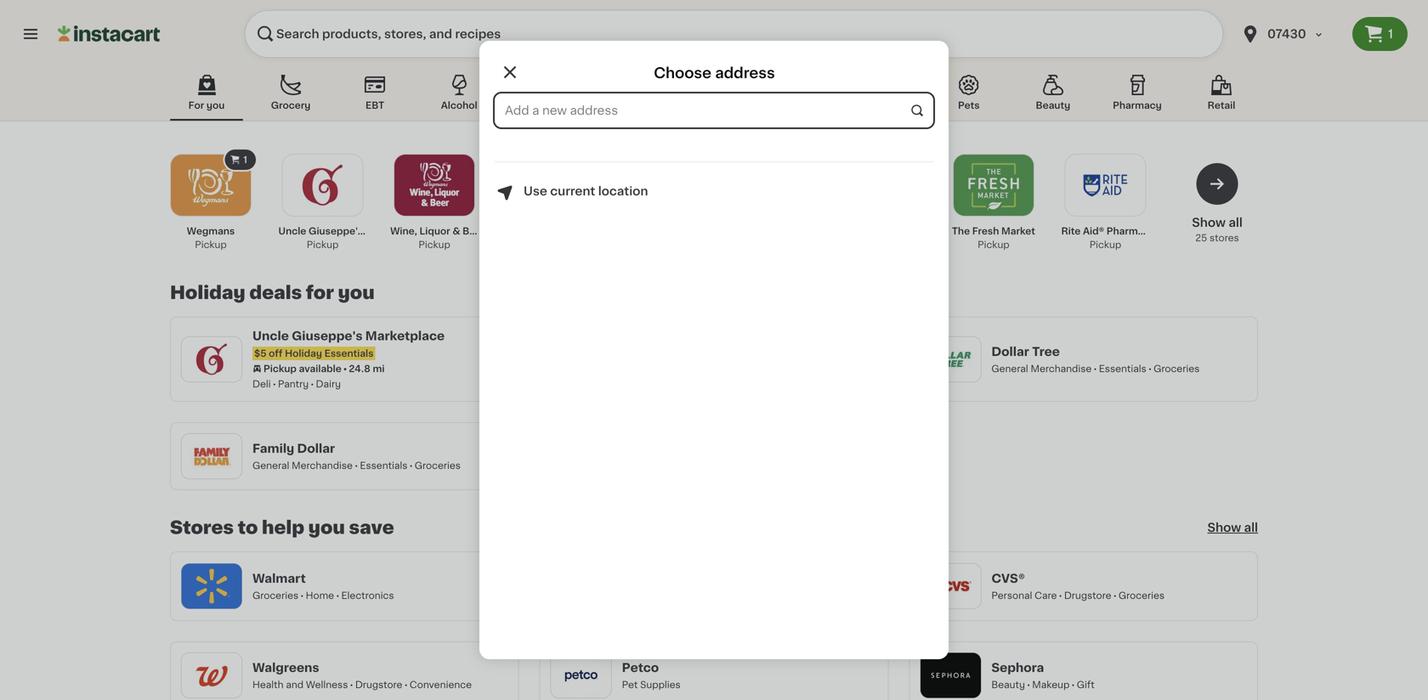 Task type: vqa. For each thing, say whether or not it's contained in the screenshot.


Task type: describe. For each thing, give the bounding box(es) containing it.
shop categories tab list
[[170, 71, 1258, 121]]

to
[[238, 519, 258, 537]]

you inside button
[[206, 101, 225, 110]]

drugstore inside cvs® personal care drugstore groceries
[[1064, 591, 1111, 601]]

show all
[[1207, 522, 1258, 534]]

pantry
[[278, 380, 309, 389]]

mi
[[373, 364, 385, 374]]

tree
[[1032, 346, 1060, 358]]

all for show all
[[1244, 522, 1258, 534]]

dollar inside family dollar general merchandise essentials groceries
[[297, 443, 335, 455]]

gifts
[[531, 101, 555, 110]]

deli
[[252, 380, 271, 389]]

stores to help you save
[[170, 519, 394, 537]]

the fresh market pickup
[[952, 227, 1035, 249]]

walgreens
[[252, 662, 319, 674]]

giuseppe's for uncle giuseppe's marketplace pickup
[[309, 227, 363, 236]]

pickup link
[[390, 154, 479, 252]]

essentials for family dollar
[[360, 461, 408, 471]]

you for stores to help you save
[[308, 519, 345, 537]]

uncle for uncle giuseppe's marketplace $5 off holiday essentials
[[252, 330, 289, 342]]

groceries inside walmart groceries home electronics
[[252, 591, 299, 601]]

address
[[715, 66, 775, 80]]

gift
[[1077, 680, 1095, 690]]

groceries inside cvs® personal care drugstore groceries
[[1119, 591, 1165, 601]]

wellness
[[306, 680, 348, 690]]

ebt
[[366, 101, 384, 110]]

alcohol
[[441, 101, 477, 110]]

for
[[306, 284, 334, 302]]

show for show all
[[1207, 522, 1241, 534]]

pets
[[958, 101, 980, 110]]

grocery button
[[254, 71, 327, 121]]

groceries inside family dollar general merchandise essentials groceries
[[415, 461, 461, 471]]

personal
[[991, 591, 1032, 601]]

wegmans
[[187, 227, 235, 236]]

and
[[286, 680, 304, 690]]

choose
[[654, 66, 712, 80]]

pickup inside the fresh market pickup
[[978, 240, 1010, 249]]

petco
[[622, 662, 659, 674]]

save
[[349, 519, 394, 537]]

essentials inside uncle giuseppe's marketplace $5 off holiday essentials
[[324, 349, 374, 358]]

1 inside tab panel
[[243, 155, 247, 164]]

dairy
[[316, 380, 341, 389]]

sephora beauty makeup gift
[[991, 662, 1095, 690]]

market
[[1001, 227, 1035, 236]]

alcohol button
[[423, 71, 496, 121]]

groceries inside dollar tree general merchandise essentials groceries
[[1154, 364, 1200, 373]]

pickup inside wegmans pickup
[[195, 240, 227, 249]]

$5
[[254, 349, 266, 358]]

1 button
[[1352, 17, 1408, 51]]

use current location
[[524, 185, 648, 197]]

aid®
[[1083, 227, 1104, 236]]

holiday deals for you
[[170, 284, 375, 302]]

pickup inside uncle giuseppe's marketplace pickup
[[307, 240, 339, 249]]

general for dollar tree
[[991, 364, 1028, 373]]

pharmacy button
[[1101, 71, 1174, 121]]

25
[[1195, 233, 1207, 243]]

rite aid® pharmacy pickup
[[1061, 227, 1156, 249]]

use current location button
[[495, 183, 648, 203]]

family dollar general merchandise essentials groceries
[[252, 443, 461, 471]]

for you
[[188, 101, 225, 110]]

home
[[306, 591, 334, 601]]

pickup available
[[264, 364, 342, 374]]

petco pet supplies
[[622, 662, 681, 690]]

marketplace for uncle giuseppe's marketplace pickup
[[365, 227, 426, 236]]

instacart image
[[58, 24, 160, 44]]

stores
[[1210, 233, 1239, 243]]

choose address
[[654, 66, 775, 80]]

grocery
[[271, 101, 311, 110]]

merchandise for dollar tree
[[1031, 364, 1092, 373]]

wegmans pickup
[[187, 227, 235, 249]]



Task type: locate. For each thing, give the bounding box(es) containing it.
0 vertical spatial drugstore
[[1064, 591, 1111, 601]]

2 marketplace from the top
[[365, 330, 445, 342]]

pharmacy right "aid®"
[[1107, 227, 1156, 236]]

24.8
[[349, 364, 370, 374]]

0 vertical spatial marketplace
[[365, 227, 426, 236]]

location
[[598, 185, 648, 197]]

0 horizontal spatial all
[[1229, 217, 1243, 229]]

show
[[1192, 217, 1226, 229], [1207, 522, 1241, 534]]

holiday up pickup available
[[285, 349, 322, 358]]

marketplace inside uncle giuseppe's marketplace pickup
[[365, 227, 426, 236]]

holiday
[[170, 284, 245, 302], [285, 349, 322, 358]]

all for show all 25 stores
[[1229, 217, 1243, 229]]

stores
[[170, 519, 234, 537]]

beauty inside sephora beauty makeup gift
[[991, 680, 1025, 690]]

1 horizontal spatial merchandise
[[1031, 364, 1092, 373]]

walmart groceries home electronics
[[252, 573, 394, 601]]

available
[[299, 364, 342, 374]]

0 vertical spatial show
[[1192, 217, 1226, 229]]

supplies
[[640, 680, 681, 690]]

show inside show all 25 stores
[[1192, 217, 1226, 229]]

care
[[1035, 591, 1057, 601]]

1 vertical spatial uncle
[[252, 330, 289, 342]]

uncle giuseppe's marketplace pickup
[[278, 227, 426, 249]]

uncle
[[278, 227, 306, 236], [252, 330, 289, 342]]

pharmacy
[[1113, 101, 1162, 110], [1107, 227, 1156, 236]]

1 vertical spatial essentials
[[1099, 364, 1146, 373]]

fresh
[[972, 227, 999, 236]]

1 vertical spatial holiday
[[285, 349, 322, 358]]

groceries
[[1154, 364, 1200, 373], [415, 461, 461, 471], [252, 591, 299, 601], [1119, 591, 1165, 601]]

pharmacy inside rite aid® pharmacy pickup
[[1107, 227, 1156, 236]]

essentials inside dollar tree general merchandise essentials groceries
[[1099, 364, 1146, 373]]

retail
[[1208, 101, 1235, 110]]

marketplace inside uncle giuseppe's marketplace $5 off holiday essentials
[[365, 330, 445, 342]]

1 vertical spatial marketplace
[[365, 330, 445, 342]]

uncle giuseppe's marketplace $5 off holiday essentials
[[252, 330, 445, 358]]

uncle inside uncle giuseppe's marketplace $5 off holiday essentials
[[252, 330, 289, 342]]

1 horizontal spatial dollar
[[991, 346, 1029, 358]]

you right for
[[338, 284, 375, 302]]

24.8 mi
[[349, 364, 385, 374]]

giuseppe's inside uncle giuseppe's marketplace $5 off holiday essentials
[[292, 330, 363, 342]]

1 horizontal spatial drugstore
[[1064, 591, 1111, 601]]

0 horizontal spatial general
[[252, 461, 289, 471]]

giuseppe's up available
[[292, 330, 363, 342]]

general for family dollar
[[252, 461, 289, 471]]

uncle up off at left
[[252, 330, 289, 342]]

merchandise down family
[[292, 461, 353, 471]]

help
[[262, 519, 304, 537]]

0 horizontal spatial merchandise
[[292, 461, 353, 471]]

giuseppe's inside uncle giuseppe's marketplace pickup
[[309, 227, 363, 236]]

0 vertical spatial beauty
[[1036, 101, 1070, 110]]

marketplace for uncle giuseppe's marketplace $5 off holiday essentials
[[365, 330, 445, 342]]

wholesale
[[603, 101, 653, 110]]

walgreens health and wellness drugstore convenience
[[252, 662, 472, 690]]

2 vertical spatial you
[[308, 519, 345, 537]]

dollar tree general merchandise essentials groceries
[[991, 346, 1200, 373]]

merchandise inside family dollar general merchandise essentials groceries
[[292, 461, 353, 471]]

for you button
[[170, 71, 243, 121]]

rite
[[1061, 227, 1081, 236]]

choose address dialog
[[479, 41, 949, 660]]

0 vertical spatial general
[[991, 364, 1028, 373]]

off
[[269, 349, 283, 358]]

tab panel
[[162, 148, 1267, 700]]

1 vertical spatial all
[[1244, 522, 1258, 534]]

0 vertical spatial pharmacy
[[1113, 101, 1162, 110]]

1
[[1388, 28, 1393, 40], [243, 155, 247, 164]]

1 horizontal spatial beauty
[[1036, 101, 1070, 110]]

all inside popup button
[[1244, 522, 1258, 534]]

you for holiday deals for you
[[338, 284, 375, 302]]

0 vertical spatial holiday
[[170, 284, 245, 302]]

convenience
[[410, 680, 472, 690]]

1 inside button
[[1388, 28, 1393, 40]]

  text field inside choose address dialog
[[495, 94, 933, 128]]

1 vertical spatial general
[[252, 461, 289, 471]]

essentials
[[324, 349, 374, 358], [1099, 364, 1146, 373], [360, 461, 408, 471]]

uncle for uncle giuseppe's marketplace pickup
[[278, 227, 306, 236]]

general inside dollar tree general merchandise essentials groceries
[[991, 364, 1028, 373]]

1 vertical spatial giuseppe's
[[292, 330, 363, 342]]

pickup
[[195, 240, 227, 249], [307, 240, 339, 249], [419, 240, 450, 249], [978, 240, 1010, 249], [1090, 240, 1121, 249], [264, 364, 297, 374]]

drugstore inside walgreens health and wellness drugstore convenience
[[355, 680, 402, 690]]

search address image
[[910, 103, 925, 118]]

1 vertical spatial pharmacy
[[1107, 227, 1156, 236]]

0 vertical spatial giuseppe's
[[309, 227, 363, 236]]

health
[[252, 680, 284, 690]]

essentials for dollar tree
[[1099, 364, 1146, 373]]

1 marketplace from the top
[[365, 227, 426, 236]]

0 horizontal spatial beauty
[[991, 680, 1025, 690]]

the
[[952, 227, 970, 236]]

marketplace
[[365, 227, 426, 236], [365, 330, 445, 342]]

general inside family dollar general merchandise essentials groceries
[[252, 461, 289, 471]]

0 vertical spatial you
[[206, 101, 225, 110]]

holiday down wegmans pickup at left
[[170, 284, 245, 302]]

beauty right pets
[[1036, 101, 1070, 110]]

dollar left tree
[[991, 346, 1029, 358]]

1 vertical spatial drugstore
[[355, 680, 402, 690]]

cvs® personal care drugstore groceries
[[991, 573, 1165, 601]]

show for show all 25 stores
[[1192, 217, 1226, 229]]

  text field
[[495, 94, 933, 128]]

uncle inside uncle giuseppe's marketplace pickup
[[278, 227, 306, 236]]

pharmacy left retail
[[1113, 101, 1162, 110]]

0 vertical spatial dollar
[[991, 346, 1029, 358]]

show all button
[[1207, 519, 1258, 536]]

use
[[524, 185, 547, 197]]

pet
[[622, 680, 638, 690]]

show all 25 stores
[[1192, 217, 1243, 243]]

1 horizontal spatial holiday
[[285, 349, 322, 358]]

0 horizontal spatial holiday
[[170, 284, 245, 302]]

0 horizontal spatial dollar
[[297, 443, 335, 455]]

merchandise for family dollar
[[292, 461, 353, 471]]

0 horizontal spatial drugstore
[[355, 680, 402, 690]]

1 vertical spatial show
[[1207, 522, 1241, 534]]

merchandise
[[1031, 364, 1092, 373], [292, 461, 353, 471]]

1 horizontal spatial 1
[[1388, 28, 1393, 40]]

deals
[[249, 284, 302, 302]]

gifts button
[[507, 71, 580, 121]]

drugstore right care
[[1064, 591, 1111, 601]]

sephora
[[991, 662, 1044, 674]]

0 vertical spatial all
[[1229, 217, 1243, 229]]

pharmacy inside button
[[1113, 101, 1162, 110]]

show inside popup button
[[1207, 522, 1241, 534]]

merchandise down tree
[[1031, 364, 1092, 373]]

drugstore
[[1064, 591, 1111, 601], [355, 680, 402, 690]]

beauty inside button
[[1036, 101, 1070, 110]]

retail button
[[1185, 71, 1258, 121]]

dollar right family
[[297, 443, 335, 455]]

makeup
[[1032, 680, 1070, 690]]

deli pantry dairy
[[252, 380, 341, 389]]

ebt button
[[338, 71, 412, 121]]

pets button
[[932, 71, 1005, 121]]

you right help
[[308, 519, 345, 537]]

1 horizontal spatial general
[[991, 364, 1028, 373]]

1 vertical spatial merchandise
[[292, 461, 353, 471]]

0 vertical spatial uncle
[[278, 227, 306, 236]]

0 vertical spatial merchandise
[[1031, 364, 1092, 373]]

1 vertical spatial you
[[338, 284, 375, 302]]

giuseppe's
[[309, 227, 363, 236], [292, 330, 363, 342]]

0 vertical spatial 1
[[1388, 28, 1393, 40]]

pickup inside rite aid® pharmacy pickup
[[1090, 240, 1121, 249]]

cvs®
[[991, 573, 1025, 585]]

1 vertical spatial dollar
[[297, 443, 335, 455]]

uncle up deals
[[278, 227, 306, 236]]

1 horizontal spatial all
[[1244, 522, 1258, 534]]

dollar inside dollar tree general merchandise essentials groceries
[[991, 346, 1029, 358]]

dollar
[[991, 346, 1029, 358], [297, 443, 335, 455]]

beauty
[[1036, 101, 1070, 110], [991, 680, 1025, 690]]

beauty down "sephora"
[[991, 680, 1025, 690]]

holiday inside uncle giuseppe's marketplace $5 off holiday essentials
[[285, 349, 322, 358]]

walmart
[[252, 573, 306, 585]]

0 vertical spatial essentials
[[324, 349, 374, 358]]

family
[[252, 443, 294, 455]]

giuseppe's up for
[[309, 227, 363, 236]]

drugstore right wellness
[[355, 680, 402, 690]]

all inside show all 25 stores
[[1229, 217, 1243, 229]]

electronics
[[341, 591, 394, 601]]

you right 'for'
[[206, 101, 225, 110]]

giuseppe's for uncle giuseppe's marketplace $5 off holiday essentials
[[292, 330, 363, 342]]

current
[[550, 185, 595, 197]]

essentials inside family dollar general merchandise essentials groceries
[[360, 461, 408, 471]]

beauty button
[[1017, 71, 1090, 121]]

0 horizontal spatial 1
[[243, 155, 247, 164]]

merchandise inside dollar tree general merchandise essentials groceries
[[1031, 364, 1092, 373]]

1 vertical spatial beauty
[[991, 680, 1025, 690]]

all
[[1229, 217, 1243, 229], [1244, 522, 1258, 534]]

for
[[188, 101, 204, 110]]

wholesale button
[[591, 71, 664, 121]]

1 vertical spatial 1
[[243, 155, 247, 164]]

2 vertical spatial essentials
[[360, 461, 408, 471]]

tab panel containing holiday deals for you
[[162, 148, 1267, 700]]

general
[[991, 364, 1028, 373], [252, 461, 289, 471]]



